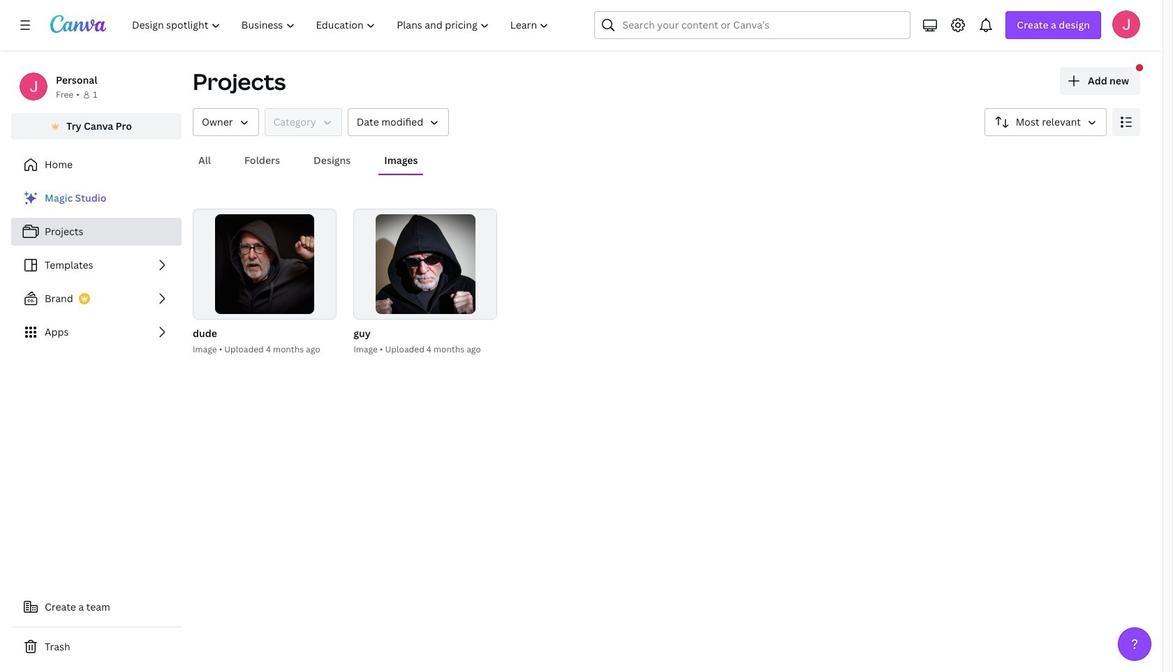 Task type: locate. For each thing, give the bounding box(es) containing it.
james peterson image
[[1113, 10, 1141, 38]]

2 group from the left
[[193, 209, 337, 320]]

group
[[190, 209, 337, 357], [193, 209, 337, 320], [351, 209, 498, 357], [354, 209, 498, 320]]

list
[[11, 184, 182, 346]]

None search field
[[595, 11, 911, 39]]

Sort by button
[[985, 108, 1107, 136]]

top level navigation element
[[123, 11, 561, 39]]

3 group from the left
[[351, 209, 498, 357]]



Task type: describe. For each thing, give the bounding box(es) containing it.
Search search field
[[623, 12, 883, 38]]

Date modified button
[[348, 108, 449, 136]]

Category button
[[264, 108, 342, 136]]

Owner button
[[193, 108, 259, 136]]

1 group from the left
[[190, 209, 337, 357]]

4 group from the left
[[354, 209, 498, 320]]



Task type: vqa. For each thing, say whether or not it's contained in the screenshot.
Create a team in the left bottom of the page
no



